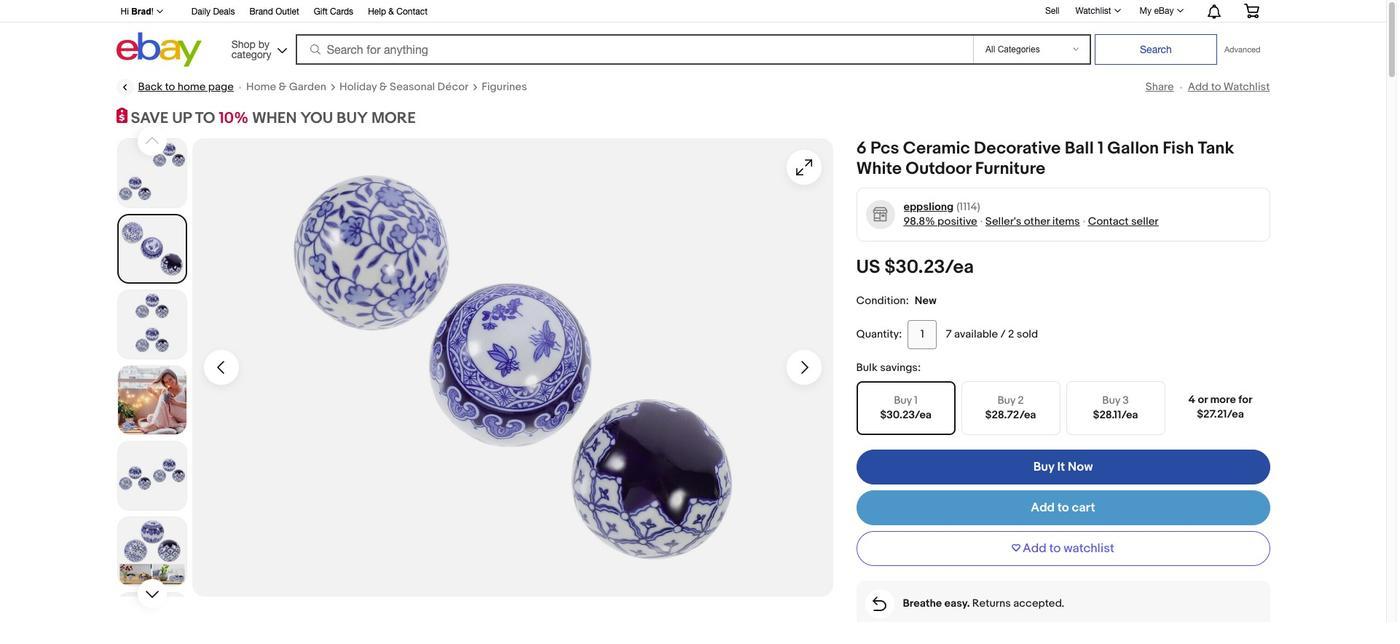 Task type: vqa. For each thing, say whether or not it's contained in the screenshot.
ps5 console + hyperx cloud alpha wired gaming headset + hyperx cloud alpha horns image
no



Task type: locate. For each thing, give the bounding box(es) containing it.
shop by category button
[[225, 32, 290, 64]]

1 vertical spatial 2
[[1018, 394, 1024, 408]]

to left watchlist
[[1050, 542, 1061, 556]]

0 vertical spatial 1
[[1098, 138, 1104, 159]]

0 horizontal spatial 1
[[914, 394, 918, 408]]

contact right help
[[397, 7, 428, 17]]

seller's other items link
[[986, 215, 1080, 229]]

1 right the ball
[[1098, 138, 1104, 159]]

0 vertical spatial 2
[[1008, 328, 1015, 341]]

furniture
[[975, 159, 1046, 179]]

4
[[1189, 393, 1196, 407]]

7
[[946, 328, 952, 341]]

savings:
[[880, 361, 921, 375]]

ebay
[[1154, 6, 1174, 16]]

buy left it at right bottom
[[1034, 460, 1055, 475]]

1 horizontal spatial contact
[[1088, 215, 1129, 229]]

buy inside buy 3 $28.11/ea
[[1103, 394, 1121, 408]]

/
[[1001, 328, 1006, 341]]

2 vertical spatial add
[[1023, 542, 1047, 556]]

sold
[[1017, 328, 1038, 341]]

bulk savings:
[[857, 361, 921, 375]]

picture 1 of 12 image
[[118, 139, 186, 207]]

1 horizontal spatial watchlist
[[1224, 80, 1270, 94]]

1 horizontal spatial 1
[[1098, 138, 1104, 159]]

gift
[[314, 7, 328, 17]]

1 horizontal spatial &
[[379, 80, 387, 94]]

breathe easy. returns accepted.
[[903, 597, 1065, 611]]

picture 5 of 12 image
[[118, 442, 186, 510]]

to inside button
[[1050, 542, 1061, 556]]

my ebay
[[1140, 6, 1174, 16]]

6 pcs ceramic decorative ball 1 gallon fish tank white outdoor furniture
[[857, 138, 1235, 179]]

& right home
[[279, 80, 287, 94]]

add left cart
[[1031, 501, 1055, 516]]

hi
[[121, 7, 129, 17]]

buy it now link
[[857, 450, 1270, 485]]

0 vertical spatial watchlist
[[1076, 6, 1112, 16]]

advanced
[[1225, 45, 1261, 54]]

0 horizontal spatial contact
[[397, 7, 428, 17]]

to right back
[[165, 80, 175, 94]]

6 pcs ceramic decorative ball 1 gallon fish tank white outdoor furniture - picture 2 of 12 image
[[192, 138, 833, 597]]

$30.23/ea up new
[[885, 256, 974, 279]]

contact left seller
[[1088, 215, 1129, 229]]

for
[[1239, 393, 1253, 407]]

watchlist right 'sell' 'link'
[[1076, 6, 1112, 16]]

watchlist
[[1076, 6, 1112, 16], [1224, 80, 1270, 94]]

home & garden
[[246, 80, 326, 94]]

1
[[1098, 138, 1104, 159], [914, 394, 918, 408]]

pcs
[[871, 138, 900, 159]]

&
[[389, 7, 394, 17], [279, 80, 287, 94], [379, 80, 387, 94]]

!
[[151, 7, 154, 17]]

1 horizontal spatial 2
[[1018, 394, 1024, 408]]

my ebay link
[[1132, 2, 1190, 20]]

buy for 3
[[1103, 394, 1121, 408]]

& for contact
[[389, 7, 394, 17]]

outlet
[[276, 7, 299, 17]]

add inside button
[[1023, 542, 1047, 556]]

other
[[1024, 215, 1050, 229]]

décor
[[438, 80, 469, 94]]

watchlist
[[1064, 542, 1115, 556]]

add down add to cart 'link'
[[1023, 542, 1047, 556]]

3
[[1123, 394, 1129, 408]]

condition: new
[[857, 294, 937, 308]]

save up to 10% when you buy more
[[131, 109, 416, 128]]

us
[[857, 256, 881, 279]]

eppsliong link
[[904, 200, 954, 215]]

sell link
[[1039, 6, 1066, 16]]

eppsliong (1114)
[[904, 200, 981, 214]]

& right holiday
[[379, 80, 387, 94]]

ball
[[1065, 138, 1094, 159]]

buy
[[894, 394, 912, 408], [998, 394, 1016, 408], [1103, 394, 1121, 408], [1034, 460, 1055, 475]]

0 horizontal spatial &
[[279, 80, 287, 94]]

& for seasonal
[[379, 80, 387, 94]]

eppsliong image
[[866, 200, 895, 230]]

now
[[1068, 460, 1093, 475]]

buy for 2
[[998, 394, 1016, 408]]

daily deals
[[192, 7, 235, 17]]

& right help
[[389, 7, 394, 17]]

0 horizontal spatial watchlist
[[1076, 6, 1112, 16]]

back to home page
[[138, 80, 234, 94]]

1 vertical spatial 1
[[914, 394, 918, 408]]

buy it now
[[1034, 460, 1093, 475]]

brand
[[250, 7, 273, 17]]

to
[[165, 80, 175, 94], [1211, 80, 1222, 94], [1058, 501, 1070, 516], [1050, 542, 1061, 556]]

1 down savings: at the bottom of page
[[914, 394, 918, 408]]

98.8% positive link
[[904, 215, 978, 229]]

holiday & seasonal décor link
[[340, 80, 469, 95]]

buy inside buy 1 $30.23/ea
[[894, 394, 912, 408]]

brand outlet
[[250, 7, 299, 17]]

None submit
[[1095, 34, 1218, 65]]

positive
[[938, 215, 978, 229]]

deals
[[213, 7, 235, 17]]

to down advanced link
[[1211, 80, 1222, 94]]

garden
[[289, 80, 326, 94]]

contact
[[397, 7, 428, 17], [1088, 215, 1129, 229]]

add to cart
[[1031, 501, 1096, 516]]

add to watchlist
[[1023, 542, 1115, 556]]

account navigation
[[113, 0, 1270, 23]]

10%
[[219, 109, 249, 128]]

when
[[252, 109, 297, 128]]

$28.72/ea
[[986, 408, 1036, 422]]

add right share on the top
[[1188, 80, 1209, 94]]

& inside account navigation
[[389, 7, 394, 17]]

picture 3 of 12 image
[[118, 290, 186, 359]]

0 vertical spatial add
[[1188, 80, 1209, 94]]

0 vertical spatial contact
[[397, 7, 428, 17]]

category
[[231, 48, 271, 60]]

buy up $28.72/ea
[[998, 394, 1016, 408]]

save
[[131, 109, 169, 128]]

or
[[1198, 393, 1208, 407]]

add to cart link
[[857, 491, 1270, 526]]

cards
[[330, 7, 353, 17]]

to left cart
[[1058, 501, 1070, 516]]

buy down savings: at the bottom of page
[[894, 394, 912, 408]]

to inside 'link'
[[1058, 501, 1070, 516]]

buy inside "buy 2 $28.72/ea"
[[998, 394, 1016, 408]]

back
[[138, 80, 163, 94]]

2 right /
[[1008, 328, 1015, 341]]

2
[[1008, 328, 1015, 341], [1018, 394, 1024, 408]]

buy for it
[[1034, 460, 1055, 475]]

1 vertical spatial add
[[1031, 501, 1055, 516]]

$30.23/ea down savings: at the bottom of page
[[880, 408, 932, 422]]

watchlist down the advanced
[[1224, 80, 1270, 94]]

add inside 'link'
[[1031, 501, 1055, 516]]

2 up $28.72/ea
[[1018, 394, 1024, 408]]

0 horizontal spatial 2
[[1008, 328, 1015, 341]]

my
[[1140, 6, 1152, 16]]

easy.
[[945, 597, 970, 611]]

sell
[[1046, 6, 1060, 16]]

2 horizontal spatial &
[[389, 7, 394, 17]]

brad
[[131, 7, 151, 17]]

buy left 3
[[1103, 394, 1121, 408]]



Task type: describe. For each thing, give the bounding box(es) containing it.
$27.21/ea
[[1197, 408, 1244, 422]]

share
[[1146, 80, 1174, 94]]

$28.11/ea
[[1093, 408, 1138, 422]]

gift cards link
[[314, 4, 353, 20]]

1 inside buy 1 $30.23/ea
[[914, 394, 918, 408]]

home
[[178, 80, 206, 94]]

new
[[915, 294, 937, 308]]

add for add to cart
[[1031, 501, 1055, 516]]

to for cart
[[1058, 501, 1070, 516]]

condition:
[[857, 294, 909, 308]]

seller
[[1131, 215, 1159, 229]]

2 inside "buy 2 $28.72/ea"
[[1018, 394, 1024, 408]]

gift cards
[[314, 7, 353, 17]]

quantity:
[[857, 328, 902, 341]]

1 inside 6 pcs ceramic decorative ball 1 gallon fish tank white outdoor furniture
[[1098, 138, 1104, 159]]

bulk
[[857, 361, 878, 375]]

white
[[857, 159, 902, 179]]

shop
[[231, 38, 256, 50]]

advanced link
[[1218, 35, 1268, 64]]

help
[[368, 7, 386, 17]]

to for home
[[165, 80, 175, 94]]

add for add to watchlist
[[1023, 542, 1047, 556]]

add to watchlist link
[[1188, 80, 1270, 94]]

holiday & seasonal décor
[[340, 80, 469, 94]]

tank
[[1198, 138, 1235, 159]]

accepted.
[[1014, 597, 1065, 611]]

(1114)
[[957, 200, 981, 214]]

to
[[195, 109, 215, 128]]

hi brad !
[[121, 7, 154, 17]]

daily
[[192, 7, 211, 17]]

98.8% positive
[[904, 215, 978, 229]]

6
[[857, 138, 867, 159]]

eppsliong
[[904, 200, 954, 214]]

more
[[372, 109, 416, 128]]

1 vertical spatial watchlist
[[1224, 80, 1270, 94]]

page
[[208, 80, 234, 94]]

watchlist link
[[1068, 2, 1128, 20]]

watchlist inside account navigation
[[1076, 6, 1112, 16]]

outdoor
[[906, 159, 972, 179]]

none submit inside shop by category banner
[[1095, 34, 1218, 65]]

by
[[258, 38, 270, 50]]

available
[[954, 328, 998, 341]]

Quantity: text field
[[908, 320, 937, 349]]

seasonal
[[390, 80, 435, 94]]

with details__icon image
[[873, 597, 887, 612]]

Search for anything text field
[[298, 36, 971, 63]]

shop by category
[[231, 38, 271, 60]]

buy 2 $28.72/ea
[[986, 394, 1036, 422]]

figurines
[[482, 80, 527, 94]]

1 vertical spatial $30.23/ea
[[880, 408, 932, 422]]

you
[[300, 109, 333, 128]]

7 available / 2 sold
[[946, 328, 1038, 341]]

fish
[[1163, 138, 1194, 159]]

shop by category banner
[[113, 0, 1270, 71]]

home
[[246, 80, 276, 94]]

figurines link
[[482, 80, 527, 95]]

brand outlet link
[[250, 4, 299, 20]]

to for watchlist
[[1211, 80, 1222, 94]]

add to watchlist
[[1188, 80, 1270, 94]]

items
[[1053, 215, 1080, 229]]

picture 4 of 12 image
[[118, 366, 186, 435]]

holiday
[[340, 80, 377, 94]]

gallon
[[1108, 138, 1159, 159]]

picture 6 of 12 image
[[118, 518, 186, 586]]

98.8%
[[904, 215, 935, 229]]

buy for 1
[[894, 394, 912, 408]]

to for watchlist
[[1050, 542, 1061, 556]]

& for garden
[[279, 80, 287, 94]]

help & contact
[[368, 7, 428, 17]]

picture 2 of 12 image
[[118, 215, 185, 282]]

add for add to watchlist
[[1188, 80, 1209, 94]]

home & garden link
[[246, 80, 326, 95]]

buy 3 $28.11/ea
[[1093, 394, 1138, 422]]

your shopping cart image
[[1243, 4, 1260, 18]]

us $30.23/ea
[[857, 256, 974, 279]]

share button
[[1146, 80, 1174, 94]]

cart
[[1072, 501, 1096, 516]]

add to watchlist button
[[857, 532, 1270, 567]]

help & contact link
[[368, 4, 428, 20]]

it
[[1058, 460, 1065, 475]]

1 vertical spatial contact
[[1088, 215, 1129, 229]]

more
[[1211, 393, 1236, 407]]

contact inside account navigation
[[397, 7, 428, 17]]

up
[[172, 109, 192, 128]]

seller's
[[986, 215, 1022, 229]]

0 vertical spatial $30.23/ea
[[885, 256, 974, 279]]

buy 1 $30.23/ea
[[880, 394, 932, 422]]

back to home page link
[[116, 79, 234, 96]]

daily deals link
[[192, 4, 235, 20]]

decorative
[[974, 138, 1061, 159]]

breathe
[[903, 597, 942, 611]]



